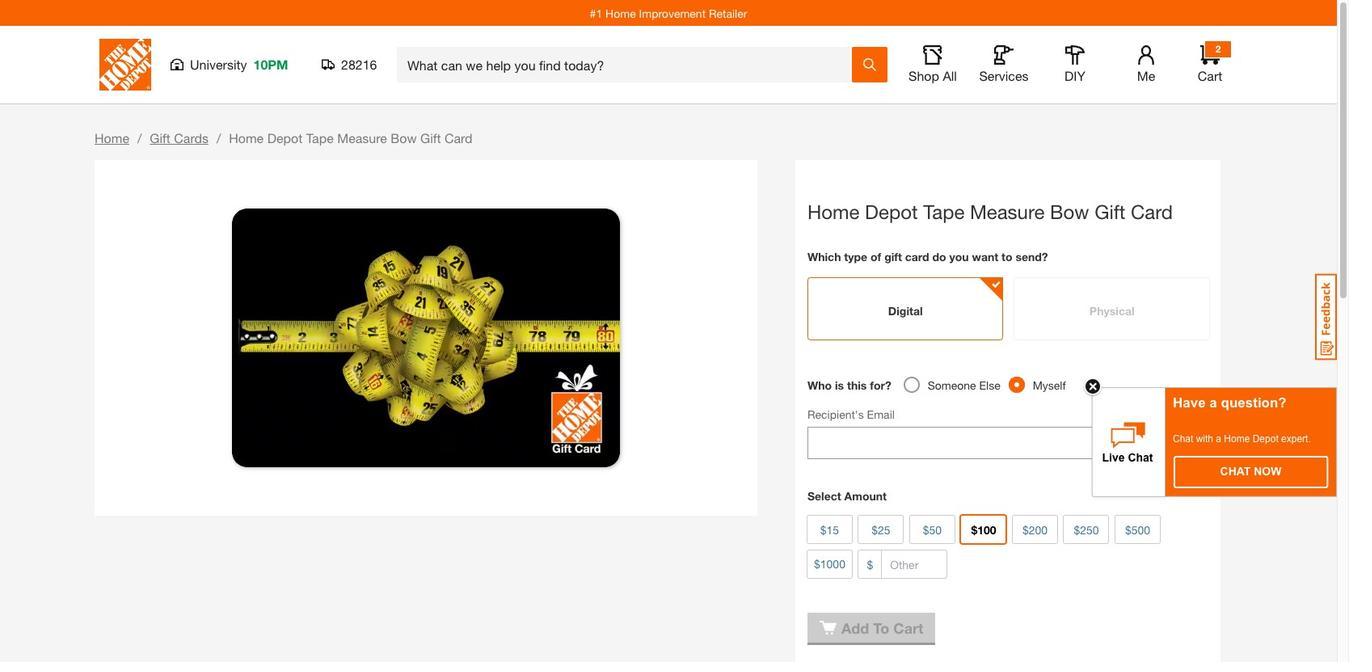 Task type: vqa. For each thing, say whether or not it's contained in the screenshot.
$500 BUTTON
yes



Task type: locate. For each thing, give the bounding box(es) containing it.
1 horizontal spatial cart
[[1198, 68, 1223, 83]]

a right the with
[[1216, 434, 1222, 445]]

a
[[1210, 396, 1217, 411], [1216, 434, 1222, 445]]

1 horizontal spatial card
[[1131, 201, 1173, 223]]

0 vertical spatial a
[[1210, 396, 1217, 411]]

shop all button
[[907, 45, 959, 84]]

to
[[1002, 250, 1013, 264]]

digital link
[[808, 277, 1004, 340]]

home
[[606, 6, 636, 20], [95, 130, 129, 146], [229, 130, 264, 146], [808, 201, 860, 223], [1224, 434, 1250, 445]]

all
[[943, 68, 957, 83]]

1 horizontal spatial bow
[[1050, 201, 1089, 223]]

this
[[847, 378, 867, 392]]

0 horizontal spatial tape
[[306, 130, 334, 146]]

measure
[[337, 130, 387, 146], [970, 201, 1045, 223]]

cart
[[1198, 68, 1223, 83], [894, 619, 924, 637]]

$50
[[923, 523, 942, 536]]

/ right home "link" at the top left of the page
[[137, 130, 142, 146]]

measure down 28216
[[337, 130, 387, 146]]

gift
[[150, 130, 170, 146], [420, 130, 441, 146], [1095, 201, 1126, 223]]

1 vertical spatial card
[[1131, 201, 1173, 223]]

0 horizontal spatial cart
[[894, 619, 924, 637]]

cart down 2
[[1198, 68, 1223, 83]]

$50 button
[[910, 516, 955, 543]]

depot
[[267, 130, 303, 146], [865, 201, 918, 223], [1253, 434, 1279, 445]]

measure up to
[[970, 201, 1045, 223]]

me
[[1137, 68, 1156, 83]]

bow
[[391, 130, 417, 146], [1050, 201, 1089, 223]]

a right have
[[1210, 396, 1217, 411]]

default image digital image
[[232, 209, 620, 467]]

1 horizontal spatial depot
[[865, 201, 918, 223]]

physical
[[1090, 304, 1135, 318]]

2 horizontal spatial depot
[[1253, 434, 1279, 445]]

0 horizontal spatial measure
[[337, 130, 387, 146]]

card
[[445, 130, 473, 146], [1131, 201, 1173, 223]]

0 vertical spatial cart
[[1198, 68, 1223, 83]]

1 horizontal spatial /
[[217, 130, 221, 146]]

#1 home improvement retailer
[[590, 6, 747, 20]]

is
[[835, 378, 844, 392]]

$25 button
[[859, 516, 903, 543]]

chat with a home depot expert.
[[1173, 434, 1311, 445]]

services
[[979, 68, 1029, 83]]

tape
[[306, 130, 334, 146], [923, 201, 965, 223]]

send?
[[1016, 250, 1048, 264]]

cart right the to
[[894, 619, 924, 637]]

0 horizontal spatial /
[[137, 130, 142, 146]]

to
[[873, 619, 890, 637]]

0 horizontal spatial card
[[445, 130, 473, 146]]

1 vertical spatial cart
[[894, 619, 924, 637]]

/
[[137, 130, 142, 146], [217, 130, 221, 146]]

1 horizontal spatial tape
[[923, 201, 965, 223]]

$100
[[971, 523, 996, 536]]

tape down 28216 button
[[306, 130, 334, 146]]

diy button
[[1049, 45, 1101, 84]]

tape up do
[[923, 201, 965, 223]]

0 vertical spatial bow
[[391, 130, 417, 146]]

depot left expert. at the bottom right
[[1253, 434, 1279, 445]]

0 vertical spatial card
[[445, 130, 473, 146]]

1 vertical spatial tape
[[923, 201, 965, 223]]

which type of gift card do you want to send?
[[808, 250, 1048, 264]]

depot up gift
[[865, 201, 918, 223]]

What can we help you find today? search field
[[407, 48, 851, 82]]

chat now link
[[1175, 457, 1328, 488]]

28216 button
[[322, 57, 378, 73]]

1 vertical spatial measure
[[970, 201, 1045, 223]]

chat now
[[1220, 465, 1282, 478]]

$ button
[[859, 550, 947, 578]]

$15 button
[[808, 516, 852, 543]]

0 horizontal spatial bow
[[391, 130, 417, 146]]

/ right cards
[[217, 130, 221, 146]]

0 vertical spatial depot
[[267, 130, 303, 146]]

$100 button
[[962, 516, 1006, 543]]

services button
[[978, 45, 1030, 84]]

have
[[1173, 396, 1206, 411]]

2 horizontal spatial gift
[[1095, 201, 1126, 223]]

home depot tape measure bow gift card
[[808, 201, 1173, 223]]

1 horizontal spatial gift
[[420, 130, 441, 146]]

2
[[1216, 43, 1221, 55]]

0 vertical spatial measure
[[337, 130, 387, 146]]

#1
[[590, 6, 602, 20]]

diy
[[1065, 68, 1086, 83]]

chat
[[1173, 434, 1194, 445]]

1 vertical spatial a
[[1216, 434, 1222, 445]]

depot down 10pm
[[267, 130, 303, 146]]

chat
[[1220, 465, 1251, 478]]

select amount
[[808, 489, 887, 503]]

type
[[844, 250, 868, 264]]

cards
[[174, 130, 209, 146]]

gift cards link
[[150, 130, 209, 146]]

myself
[[1033, 378, 1066, 392]]

feedback link image
[[1315, 273, 1337, 361]]

university 10pm
[[190, 57, 288, 72]]



Task type: describe. For each thing, give the bounding box(es) containing it.
university
[[190, 57, 247, 72]]

28216
[[341, 57, 377, 72]]

amount
[[845, 489, 887, 503]]

have a question?
[[1173, 396, 1287, 411]]

who is this for?
[[808, 378, 891, 392]]

home right #1
[[606, 6, 636, 20]]

card
[[905, 250, 929, 264]]

shop
[[909, 68, 939, 83]]

10pm
[[253, 57, 288, 72]]

$1000
[[814, 557, 846, 571]]

cart 2
[[1198, 43, 1223, 83]]

$250 button
[[1064, 516, 1109, 543]]

0 horizontal spatial depot
[[267, 130, 303, 146]]

2 vertical spatial depot
[[1253, 434, 1279, 445]]

add to cart
[[842, 619, 924, 637]]

recipient's email
[[808, 407, 895, 421]]

improvement
[[639, 6, 706, 20]]

now
[[1254, 465, 1282, 478]]

0 horizontal spatial gift
[[150, 130, 170, 146]]

someone
[[928, 378, 976, 392]]

$1000 button
[[808, 550, 852, 578]]

expert.
[[1281, 434, 1311, 445]]

digital
[[888, 304, 923, 318]]

1 / from the left
[[137, 130, 142, 146]]

home left gift cards link
[[95, 130, 129, 146]]

add to cart icon image
[[820, 621, 838, 635]]

else
[[979, 378, 1001, 392]]

retailer
[[709, 6, 747, 20]]

$200 button
[[1013, 516, 1057, 543]]

1 vertical spatial depot
[[865, 201, 918, 223]]

with
[[1196, 434, 1214, 445]]

Other number field
[[890, 558, 943, 572]]

$15
[[820, 523, 839, 536]]

home right cards
[[229, 130, 264, 146]]

2 / from the left
[[217, 130, 221, 146]]

1 vertical spatial bow
[[1050, 201, 1089, 223]]

of
[[871, 250, 881, 264]]

home link
[[95, 130, 129, 146]]

home right the with
[[1224, 434, 1250, 445]]

cart inside button
[[894, 619, 924, 637]]

$500 button
[[1116, 516, 1160, 543]]

someone else
[[928, 378, 1001, 392]]

question?
[[1221, 396, 1287, 411]]

Recipient's Email email field
[[808, 427, 1213, 459]]

0 vertical spatial tape
[[306, 130, 334, 146]]

add
[[842, 619, 869, 637]]

home / gift cards / home depot tape measure bow gift card
[[95, 130, 473, 146]]

which
[[808, 250, 841, 264]]

$
[[867, 558, 873, 572]]

$25
[[872, 523, 891, 536]]

physical link
[[1014, 277, 1210, 340]]

select
[[808, 489, 841, 503]]

me button
[[1121, 45, 1172, 84]]

email
[[867, 407, 895, 421]]

the home depot logo image
[[99, 39, 151, 91]]

want
[[972, 250, 999, 264]]

you
[[950, 250, 969, 264]]

$500
[[1125, 523, 1150, 536]]

$200
[[1023, 523, 1048, 536]]

1 horizontal spatial measure
[[970, 201, 1045, 223]]

shop all
[[909, 68, 957, 83]]

home up "which"
[[808, 201, 860, 223]]

for?
[[870, 378, 891, 392]]

gift
[[885, 250, 902, 264]]

recipient's
[[808, 407, 864, 421]]

do
[[933, 250, 946, 264]]

who
[[808, 378, 832, 392]]

$250
[[1074, 523, 1099, 536]]

add to cart button
[[808, 613, 936, 643]]



